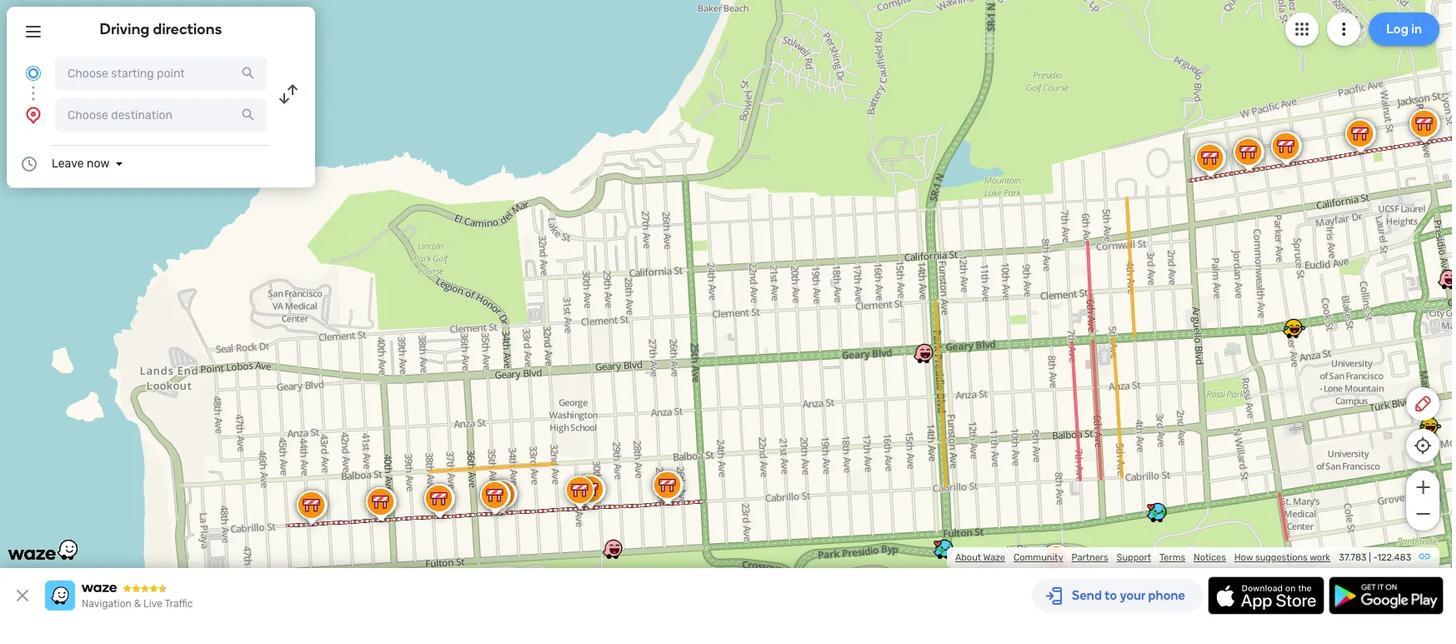 Task type: locate. For each thing, give the bounding box(es) containing it.
Choose destination text field
[[55, 98, 267, 132]]

terms
[[1160, 553, 1185, 564]]

leave
[[52, 157, 84, 171]]

&
[[134, 599, 141, 610]]

37.783
[[1339, 553, 1367, 564]]

partners link
[[1072, 553, 1108, 564]]

|
[[1369, 553, 1371, 564]]

notices link
[[1194, 553, 1226, 564]]

navigation
[[82, 599, 132, 610]]

how
[[1234, 553, 1253, 564]]

driving
[[100, 20, 150, 38]]

about waze community partners support terms notices how suggestions work
[[955, 553, 1330, 564]]

live
[[143, 599, 162, 610]]

current location image
[[23, 63, 43, 83]]

zoom out image
[[1413, 504, 1433, 524]]

partners
[[1072, 553, 1108, 564]]

navigation & live traffic
[[82, 599, 193, 610]]

notices
[[1194, 553, 1226, 564]]

about waze link
[[955, 553, 1005, 564]]

community link
[[1014, 553, 1063, 564]]

clock image
[[19, 154, 39, 174]]

community
[[1014, 553, 1063, 564]]

driving directions
[[100, 20, 222, 38]]

about
[[955, 553, 981, 564]]

traffic
[[165, 599, 193, 610]]



Task type: describe. For each thing, give the bounding box(es) containing it.
directions
[[153, 20, 222, 38]]

waze
[[983, 553, 1005, 564]]

support
[[1117, 553, 1151, 564]]

37.783 | -122.483
[[1339, 553, 1411, 564]]

support link
[[1117, 553, 1151, 564]]

location image
[[23, 105, 43, 125]]

Choose starting point text field
[[55, 57, 267, 90]]

zoom in image
[[1413, 478, 1433, 498]]

how suggestions work link
[[1234, 553, 1330, 564]]

x image
[[13, 586, 33, 606]]

terms link
[[1160, 553, 1185, 564]]

now
[[87, 157, 110, 171]]

link image
[[1418, 550, 1431, 564]]

work
[[1310, 553, 1330, 564]]

-
[[1373, 553, 1377, 564]]

pencil image
[[1413, 394, 1433, 414]]

122.483
[[1377, 553, 1411, 564]]

suggestions
[[1255, 553, 1308, 564]]

leave now
[[52, 157, 110, 171]]



Task type: vqa. For each thing, say whether or not it's contained in the screenshot.
Live
yes



